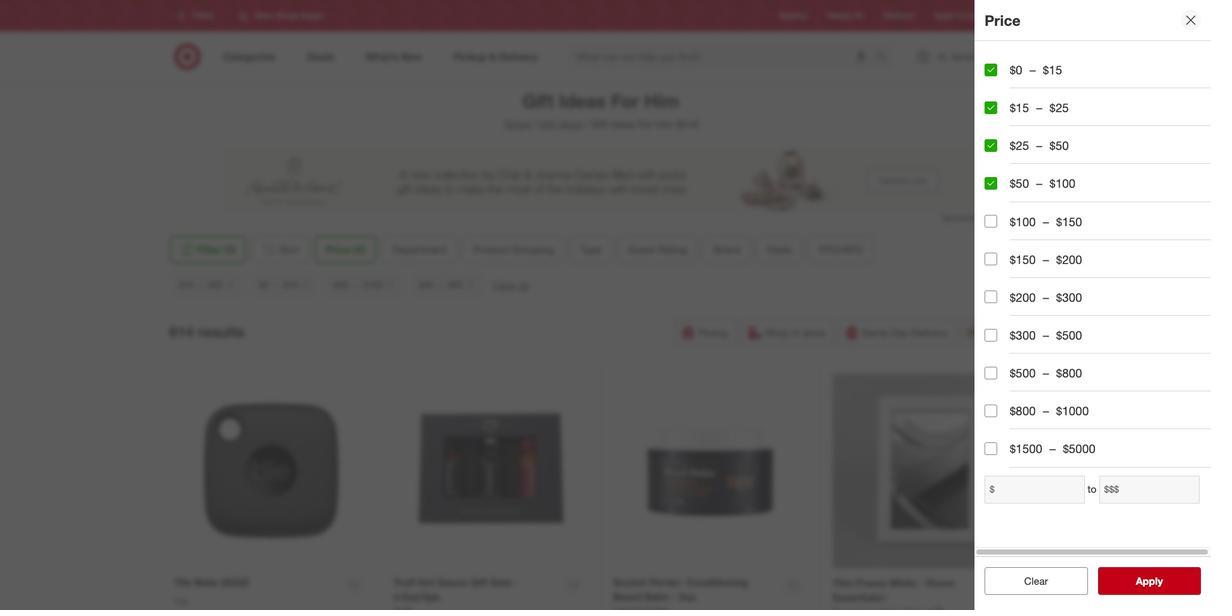 Task type: locate. For each thing, give the bounding box(es) containing it.
$15 inside button
[[283, 279, 297, 290]]

filter (4)
[[197, 244, 236, 256]]

3oz
[[679, 591, 696, 604]]

$0  –  $15 right $0  –  $15 checkbox at top right
[[1010, 62, 1062, 77]]

(4) inside button
[[224, 244, 236, 256]]

- inside truff hot sauce gift sets - 4.5oz/3pk
[[515, 577, 519, 589]]

1 vertical spatial $150
[[1010, 252, 1036, 267]]

in
[[792, 327, 800, 339]]

0 vertical spatial $25  –  $50
[[1010, 138, 1069, 153]]

2 vertical spatial $100
[[363, 279, 382, 290]]

(4)
[[224, 244, 236, 256], [354, 244, 365, 256]]

$0 right $0  –  $15 checkbox at top right
[[1010, 62, 1023, 77]]

$800 up $1000
[[1056, 366, 1082, 381]]

1 vertical spatial $500
[[1010, 366, 1036, 381]]

1 horizontal spatial price
[[985, 11, 1021, 29]]

1 (4) from the left
[[224, 244, 236, 256]]

$50  –  $100 up '$100  –  $150'
[[1010, 176, 1076, 191]]

/ right gift ideas 'link'
[[586, 118, 589, 131]]

0 vertical spatial price
[[985, 11, 1021, 29]]

$0  –  $15 button
[[249, 271, 320, 299]]

- inside scotch porter- conditioning beard balm - 3oz
[[672, 591, 676, 604]]

$800 right '$800  –  $1000' checkbox
[[1010, 404, 1036, 418]]

$0  –  $15 down the sort button at the top of the page
[[259, 279, 297, 290]]

1 vertical spatial $200
[[1010, 290, 1036, 305]]

gift
[[523, 90, 554, 112], [539, 118, 556, 131], [591, 118, 608, 131], [470, 577, 488, 589]]

$200 up $200  –  $300 on the top right of page
[[1056, 252, 1082, 267]]

0 vertical spatial clear
[[492, 279, 516, 292]]

$150 right $150  –  $200 option at right
[[1010, 252, 1036, 267]]

find stores link
[[997, 10, 1035, 21]]

1 horizontal spatial $0  –  $15
[[1010, 62, 1062, 77]]

$50
[[1050, 138, 1069, 153], [1010, 176, 1029, 191], [334, 279, 348, 290], [448, 279, 463, 290]]

tile mate (2022) image
[[174, 374, 368, 569], [174, 374, 368, 569]]

$1500  –  $5000 checkbox
[[985, 443, 997, 455]]

1 tile from the top
[[174, 577, 191, 589]]

deals button
[[757, 236, 803, 264]]

sort
[[279, 244, 299, 256]]

1 horizontal spatial (4)
[[354, 244, 365, 256]]

$0 down the sort button at the top of the page
[[259, 279, 268, 290]]

$15  –  $25 down filter (4) button
[[179, 279, 222, 290]]

same day delivery button
[[839, 319, 956, 347]]

$25  –  $50 down department
[[419, 279, 463, 290]]

0 horizontal spatial $150
[[1010, 252, 1036, 267]]

target left circle
[[934, 11, 955, 20]]

0 horizontal spatial price
[[326, 244, 351, 256]]

0 horizontal spatial /
[[533, 118, 537, 131]]

1 vertical spatial $800
[[1010, 404, 1036, 418]]

clear inside clear 'button'
[[1024, 575, 1048, 588]]

1 vertical spatial $25  –  $50
[[419, 279, 463, 290]]

price inside price dialog
[[985, 11, 1021, 29]]

(4) right filter
[[224, 244, 236, 256]]

$150 up the $150  –  $200
[[1056, 214, 1082, 229]]

(4) up '$50  –  $100' button
[[354, 244, 365, 256]]

0 vertical spatial $800
[[1056, 366, 1082, 381]]

product grouping
[[473, 244, 554, 256]]

price (4)
[[326, 244, 365, 256]]

1 horizontal spatial $50  –  $100
[[1010, 176, 1076, 191]]

$25  –  $50 inside price dialog
[[1010, 138, 1069, 153]]

$0
[[1010, 62, 1023, 77], [259, 279, 268, 290]]

all
[[519, 279, 529, 292]]

him up (614)
[[644, 90, 679, 112]]

1 horizontal spatial target
[[934, 11, 955, 20]]

1 horizontal spatial $15  –  $25
[[1010, 100, 1069, 115]]

1 vertical spatial for
[[638, 118, 653, 131]]

$300 up $300  –  $500
[[1056, 290, 1082, 305]]

None text field
[[985, 476, 1085, 504], [1099, 476, 1200, 504], [985, 476, 1085, 504], [1099, 476, 1200, 504]]

0 horizontal spatial clear
[[492, 279, 516, 292]]

price up '$50  –  $100' button
[[326, 244, 351, 256]]

$300  –  $500 checkbox
[[985, 329, 997, 342]]

1 horizontal spatial $100
[[1010, 214, 1036, 229]]

1 vertical spatial $100
[[1010, 214, 1036, 229]]

$15 down filter (4) button
[[179, 279, 193, 290]]

0 vertical spatial him
[[644, 90, 679, 112]]

$100
[[1050, 176, 1076, 191], [1010, 214, 1036, 229], [363, 279, 382, 290]]

$100 inside button
[[363, 279, 382, 290]]

$0 inside price dialog
[[1010, 62, 1023, 77]]

/
[[533, 118, 537, 131], [586, 118, 589, 131]]

$15  –  $25 inside 'button'
[[179, 279, 222, 290]]

him left (614)
[[655, 118, 673, 131]]

0 horizontal spatial target
[[503, 118, 531, 131]]

$200 right $200  –  $300 checkbox on the top
[[1010, 290, 1036, 305]]

sort button
[[251, 236, 310, 264]]

same day delivery
[[862, 327, 948, 339]]

$500 down $200  –  $300 on the top right of page
[[1056, 328, 1082, 343]]

$25 inside button
[[419, 279, 433, 290]]

target left gift ideas 'link'
[[503, 118, 531, 131]]

0 vertical spatial $15  –  $25
[[1010, 100, 1069, 115]]

0 horizontal spatial (4)
[[224, 244, 236, 256]]

0 vertical spatial tile
[[174, 577, 191, 589]]

$200  –  $300 checkbox
[[985, 291, 997, 304]]

1 horizontal spatial $500
[[1056, 328, 1082, 343]]

$0 inside button
[[259, 279, 268, 290]]

shop in store
[[765, 327, 826, 339]]

beard
[[613, 591, 642, 604]]

room
[[926, 577, 955, 590]]

ideas
[[559, 90, 606, 112], [558, 118, 583, 131], [611, 118, 635, 131]]

$50  –  $100 inside price dialog
[[1010, 176, 1076, 191]]

1 vertical spatial him
[[655, 118, 673, 131]]

ideas up gift ideas 'link'
[[559, 90, 606, 112]]

gift ideas link
[[539, 118, 583, 131]]

$300  –  $500
[[1010, 328, 1082, 343]]

$300
[[1056, 290, 1082, 305], [1010, 328, 1036, 343]]

1 horizontal spatial $0
[[1010, 62, 1023, 77]]

$300 right $300  –  $500 option
[[1010, 328, 1036, 343]]

0 horizontal spatial $0  –  $15
[[259, 279, 297, 290]]

$1000
[[1056, 404, 1089, 418]]

sauce
[[438, 577, 468, 589]]

price for price (4)
[[326, 244, 351, 256]]

0 horizontal spatial $15  –  $25
[[179, 279, 222, 290]]

1 vertical spatial target
[[503, 118, 531, 131]]

0 vertical spatial $0  –  $15
[[1010, 62, 1062, 77]]

tile for tile
[[174, 597, 188, 608]]

thin frame white - room essentials™ image
[[833, 374, 1028, 569], [833, 374, 1028, 569]]

fpo/apo
[[819, 244, 863, 256]]

shop in store button
[[742, 319, 834, 347]]

gift up target link
[[523, 90, 554, 112]]

gift left sets
[[470, 577, 488, 589]]

$100 down price (4)
[[363, 279, 382, 290]]

614 results
[[169, 323, 245, 340]]

porter-
[[650, 577, 684, 589]]

type
[[580, 244, 602, 256]]

1 vertical spatial $300
[[1010, 328, 1036, 343]]

$500
[[1056, 328, 1082, 343], [1010, 366, 1036, 381]]

0 horizontal spatial $100
[[363, 279, 382, 290]]

find stores
[[997, 11, 1035, 20]]

1 vertical spatial $15  –  $25
[[179, 279, 222, 290]]

tile up tile link
[[174, 577, 191, 589]]

$100 up '$100  –  $150'
[[1050, 176, 1076, 191]]

0 vertical spatial $50  –  $100
[[1010, 176, 1076, 191]]

fpo/apo button
[[808, 236, 874, 264]]

$1500
[[1010, 442, 1043, 456]]

$15 down sort
[[283, 279, 297, 290]]

type button
[[569, 236, 612, 264]]

1 vertical spatial tile
[[174, 597, 188, 608]]

1 horizontal spatial $25  –  $50
[[1010, 138, 1069, 153]]

0 horizontal spatial $200
[[1010, 290, 1036, 305]]

$100 right $100  –  $150 'checkbox' at the top of page
[[1010, 214, 1036, 229]]

tile for tile mate (2022)
[[174, 577, 191, 589]]

1 horizontal spatial $200
[[1056, 252, 1082, 267]]

$800
[[1056, 366, 1082, 381], [1010, 404, 1036, 418]]

$25  –  $50 right the $25  –  $50 option
[[1010, 138, 1069, 153]]

$25  –  $50 inside button
[[419, 279, 463, 290]]

target link
[[503, 118, 531, 131]]

4.5oz/3pk
[[394, 591, 440, 604]]

grouping
[[512, 244, 554, 256]]

- right sets
[[515, 577, 519, 589]]

- for scotch porter- conditioning beard balm - 3oz
[[672, 591, 676, 604]]

$150  –  $200 checkbox
[[985, 253, 997, 266]]

1 vertical spatial price
[[326, 244, 351, 256]]

$25  –  $50
[[1010, 138, 1069, 153], [419, 279, 463, 290]]

/ right target link
[[533, 118, 537, 131]]

1 vertical spatial $50  –  $100
[[334, 279, 382, 290]]

price right circle
[[985, 11, 1021, 29]]

price dialog
[[975, 0, 1211, 611]]

0 horizontal spatial $25  –  $50
[[419, 279, 463, 290]]

2 tile from the top
[[174, 597, 188, 608]]

$150
[[1056, 214, 1082, 229], [1010, 252, 1036, 267]]

1 horizontal spatial $150
[[1056, 214, 1082, 229]]

thin frame white - room essentials™
[[833, 577, 955, 604]]

-
[[515, 577, 519, 589], [919, 577, 924, 590], [672, 591, 676, 604]]

price for price
[[985, 11, 1021, 29]]

$0  –  $15 inside button
[[259, 279, 297, 290]]

(614)
[[676, 118, 699, 131]]

$50  –  $100 checkbox
[[985, 177, 997, 190]]

gift ideas for him target / gift ideas / gift ideas for him (614)
[[503, 90, 699, 131]]

$0  –  $15 inside price dialog
[[1010, 62, 1062, 77]]

0 vertical spatial $100
[[1050, 176, 1076, 191]]

1 vertical spatial $0
[[259, 279, 268, 290]]

1 vertical spatial $0  –  $15
[[259, 279, 297, 290]]

- right white
[[919, 577, 924, 590]]

1 horizontal spatial clear
[[1024, 575, 1048, 588]]

0 horizontal spatial -
[[515, 577, 519, 589]]

0 horizontal spatial $50  –  $100
[[334, 279, 382, 290]]

gift right target link
[[539, 118, 556, 131]]

$15 right $0  –  $15 checkbox at top right
[[1043, 62, 1062, 77]]

0 horizontal spatial $300
[[1010, 328, 1036, 343]]

clear inside 'clear all' button
[[492, 279, 516, 292]]

614
[[169, 323, 194, 340]]

1 horizontal spatial $300
[[1056, 290, 1082, 305]]

0 vertical spatial $0
[[1010, 62, 1023, 77]]

2 (4) from the left
[[354, 244, 365, 256]]

$15 inside 'button'
[[179, 279, 193, 290]]

$200
[[1056, 252, 1082, 267], [1010, 290, 1036, 305]]

filter
[[197, 244, 221, 256]]

tile down the tile mate (2022) link at the bottom of page
[[174, 597, 188, 608]]

$50 inside $25  –  $50 button
[[448, 279, 463, 290]]

$50  –  $100 down price (4)
[[334, 279, 382, 290]]

2 horizontal spatial -
[[919, 577, 924, 590]]

1 horizontal spatial /
[[586, 118, 589, 131]]

0 vertical spatial $200
[[1056, 252, 1082, 267]]

$15  –  $25 right $15  –  $25 checkbox
[[1010, 100, 1069, 115]]

guest rating button
[[617, 236, 698, 264]]

1 horizontal spatial -
[[672, 591, 676, 604]]

scotch
[[613, 577, 647, 589]]

circle
[[957, 11, 976, 20]]

scotch porter- conditioning beard balm - 3oz image
[[613, 374, 808, 569], [613, 374, 808, 569]]

0 vertical spatial $500
[[1056, 328, 1082, 343]]

- left the 3oz
[[672, 591, 676, 604]]

$0  –  $15
[[1010, 62, 1062, 77], [259, 279, 297, 290]]

brand
[[714, 244, 741, 256]]

1 vertical spatial clear
[[1024, 575, 1048, 588]]

$500 right $500  –  $800 option
[[1010, 366, 1036, 381]]

0 horizontal spatial $0
[[259, 279, 268, 290]]

$100  –  $150
[[1010, 214, 1082, 229]]

0 horizontal spatial $800
[[1010, 404, 1036, 418]]

$50  –  $100 button
[[325, 271, 405, 299]]

truff hot sauce gift sets - 4.5oz/3pk image
[[394, 374, 588, 569], [394, 374, 588, 569]]

clear all
[[492, 279, 529, 292]]



Task type: describe. For each thing, give the bounding box(es) containing it.
truff hot sauce gift sets - 4.5oz/3pk link
[[394, 576, 558, 605]]

tile mate (2022)
[[174, 577, 249, 589]]

$50 inside '$50  –  $100' button
[[334, 279, 348, 290]]

redcard link
[[884, 10, 914, 21]]

$100  –  $150 checkbox
[[985, 215, 997, 228]]

advertisement region
[[222, 149, 979, 213]]

$15  –  $25 button
[[169, 271, 244, 299]]

$15  –  $25 inside price dialog
[[1010, 100, 1069, 115]]

white
[[889, 577, 917, 590]]

brand button
[[703, 236, 752, 264]]

weekly ad
[[828, 11, 863, 20]]

(4) for filter (4)
[[224, 244, 236, 256]]

conditioning
[[687, 577, 748, 589]]

2 horizontal spatial $100
[[1050, 176, 1076, 191]]

registry link
[[780, 10, 808, 21]]

pickup button
[[675, 319, 737, 347]]

$25  –  $50 checkbox
[[985, 139, 997, 152]]

$1500  –  $5000
[[1010, 442, 1096, 456]]

(2022)
[[221, 577, 249, 589]]

guest
[[628, 244, 655, 256]]

registry
[[780, 11, 808, 20]]

product
[[473, 244, 509, 256]]

gift right gift ideas 'link'
[[591, 118, 608, 131]]

0 horizontal spatial $500
[[1010, 366, 1036, 381]]

clear for clear
[[1024, 575, 1048, 588]]

clear all button
[[492, 279, 529, 293]]

search button
[[870, 43, 900, 73]]

redcard
[[884, 11, 914, 20]]

sets
[[491, 577, 512, 589]]

target inside gift ideas for him target / gift ideas / gift ideas for him (614)
[[503, 118, 531, 131]]

to
[[1088, 483, 1097, 496]]

ideas right target link
[[558, 118, 583, 131]]

$200  –  $300
[[1010, 290, 1082, 305]]

$800  –  $1000
[[1010, 404, 1089, 418]]

weekly
[[828, 11, 852, 20]]

search
[[870, 51, 900, 64]]

guest rating
[[628, 244, 687, 256]]

scotch porter- conditioning beard balm - 3oz
[[613, 577, 748, 604]]

$25 inside 'button'
[[208, 279, 222, 290]]

balm
[[645, 591, 669, 604]]

shipping
[[984, 327, 1024, 339]]

apply button
[[1098, 568, 1201, 596]]

0 vertical spatial $300
[[1056, 290, 1082, 305]]

clear for clear all
[[492, 279, 516, 292]]

sponsored
[[942, 213, 979, 223]]

hot
[[418, 577, 435, 589]]

shop
[[765, 327, 789, 339]]

$150  –  $200
[[1010, 252, 1082, 267]]

results
[[198, 323, 245, 340]]

target circle link
[[934, 10, 976, 21]]

- inside thin frame white - room essentials™
[[919, 577, 924, 590]]

gift inside truff hot sauce gift sets - 4.5oz/3pk
[[470, 577, 488, 589]]

day
[[891, 327, 909, 339]]

department
[[393, 244, 447, 256]]

essentials™
[[833, 592, 888, 604]]

tile link
[[174, 596, 188, 609]]

scotch porter- conditioning beard balm - 3oz link
[[613, 576, 778, 605]]

(4) for price (4)
[[354, 244, 365, 256]]

store
[[803, 327, 826, 339]]

0 vertical spatial target
[[934, 11, 955, 20]]

product grouping button
[[462, 236, 564, 264]]

$50  –  $100 inside button
[[334, 279, 382, 290]]

1 / from the left
[[533, 118, 537, 131]]

truff hot sauce gift sets - 4.5oz/3pk
[[394, 577, 519, 604]]

$5000
[[1063, 442, 1096, 456]]

$25  –  $50 button
[[410, 271, 485, 299]]

0 vertical spatial $150
[[1056, 214, 1082, 229]]

filter (4) button
[[169, 236, 246, 264]]

find
[[997, 11, 1011, 20]]

thin
[[833, 577, 854, 590]]

- for truff hot sauce gift sets - 4.5oz/3pk
[[515, 577, 519, 589]]

pickup
[[698, 327, 729, 339]]

stores
[[1013, 11, 1035, 20]]

$15 right $15  –  $25 checkbox
[[1010, 100, 1029, 115]]

ideas up advertisement region
[[611, 118, 635, 131]]

1 horizontal spatial $800
[[1056, 366, 1082, 381]]

0 vertical spatial for
[[611, 90, 639, 112]]

weekly ad link
[[828, 10, 863, 21]]

clear button
[[985, 568, 1088, 596]]

$0  –  $15 checkbox
[[985, 63, 997, 76]]

delivery
[[911, 327, 948, 339]]

What can we help you find? suggestions appear below search field
[[569, 43, 879, 71]]

tile mate (2022) link
[[174, 576, 249, 590]]

department button
[[382, 236, 457, 264]]

mate
[[194, 577, 218, 589]]

$800  –  $1000 checkbox
[[985, 405, 997, 418]]

same
[[862, 327, 888, 339]]

frame
[[856, 577, 886, 590]]

apply
[[1136, 575, 1163, 588]]

truff
[[394, 577, 415, 589]]

rating
[[658, 244, 687, 256]]

2 / from the left
[[586, 118, 589, 131]]

$15  –  $25 checkbox
[[985, 101, 997, 114]]

shipping button
[[961, 319, 1032, 347]]

deals
[[767, 244, 793, 256]]

$500  –  $800 checkbox
[[985, 367, 997, 380]]

thin frame white - room essentials™ link
[[833, 577, 998, 605]]

ad
[[854, 11, 863, 20]]



Task type: vqa. For each thing, say whether or not it's contained in the screenshot.
per
no



